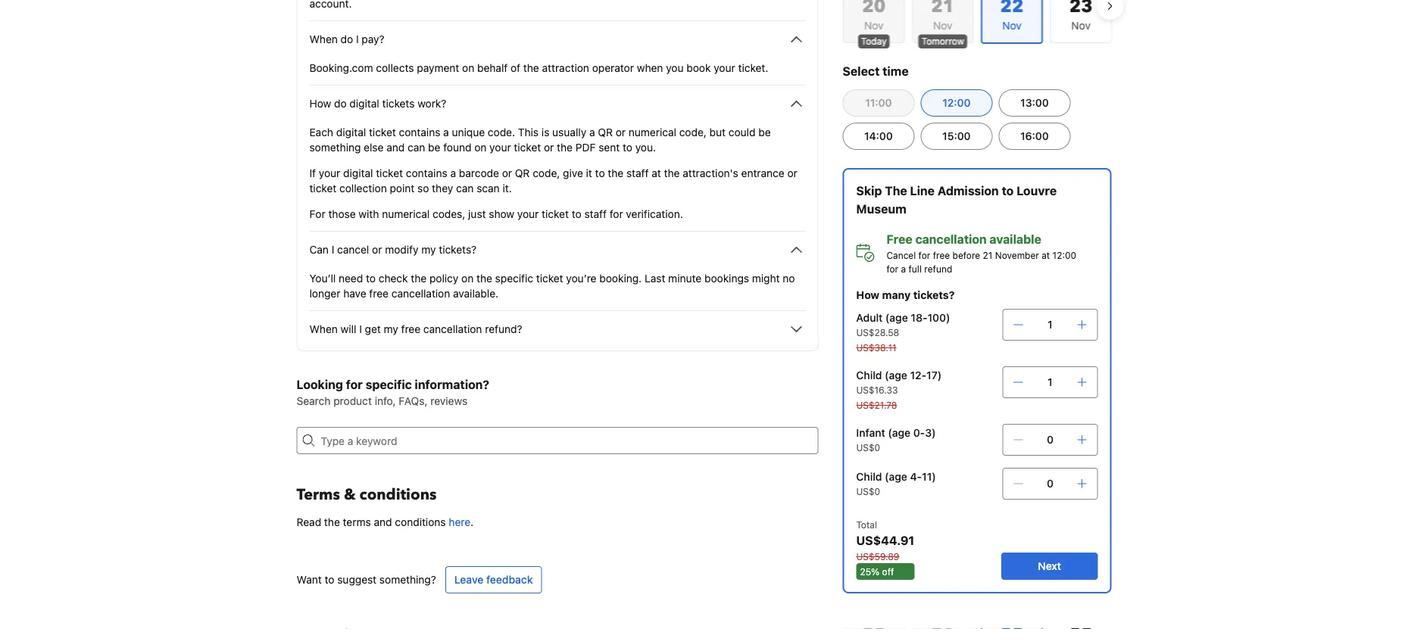 Task type: vqa. For each thing, say whether or not it's contained in the screenshot.
third "Free"
no



Task type: locate. For each thing, give the bounding box(es) containing it.
tickets? up policy
[[439, 244, 477, 256]]

qr
[[598, 126, 613, 139], [515, 167, 530, 180]]

how up adult
[[856, 289, 880, 302]]

or
[[616, 126, 626, 139], [544, 141, 554, 154], [502, 167, 512, 180], [787, 167, 798, 180], [372, 244, 382, 256]]

pay?
[[362, 33, 385, 45]]

next
[[1038, 560, 1061, 573]]

for those with numerical codes, just show your ticket to staff for verification.
[[309, 208, 683, 220]]

terms & conditions
[[297, 485, 437, 506]]

1 horizontal spatial nov
[[933, 19, 952, 32]]

booking.
[[599, 272, 642, 285]]

2 vertical spatial cancellation
[[423, 323, 482, 336]]

1 horizontal spatial be
[[759, 126, 771, 139]]

to inside the you'll need to check the policy on the specific ticket you're booking. last minute bookings might no longer have free cancellation available.
[[366, 272, 376, 285]]

0 horizontal spatial i
[[332, 244, 334, 256]]

minute
[[668, 272, 702, 285]]

0 horizontal spatial be
[[428, 141, 440, 154]]

your inside each digital ticket contains a unique code. this is usually a qr or numerical code, but could be something else and can be found on your ticket or the pdf sent to you.
[[490, 141, 511, 154]]

code, left give
[[533, 167, 560, 180]]

how up each
[[309, 97, 331, 110]]

on down unique
[[474, 141, 487, 154]]

1 vertical spatial code,
[[533, 167, 560, 180]]

1 vertical spatial specific
[[366, 378, 412, 392]]

2 horizontal spatial free
[[933, 250, 950, 261]]

2 nov from the left
[[933, 19, 952, 32]]

on up available.
[[461, 272, 474, 285]]

12:00 inside free cancellation available cancel for free before 21 november at 12:00 for a full refund
[[1053, 250, 1077, 261]]

staff
[[627, 167, 649, 180], [584, 208, 607, 220]]

numerical up 'you.'
[[629, 126, 676, 139]]

tickets? up the "100)"
[[913, 289, 955, 302]]

us$0 inside child (age 4-11) us$0
[[856, 486, 880, 497]]

1 vertical spatial i
[[332, 244, 334, 256]]

contains inside if your digital ticket contains a barcode or qr code, give it to the staff at the attraction's entrance or ticket collection point so they can scan it.
[[406, 167, 447, 180]]

digital inside if your digital ticket contains a barcode or qr code, give it to the staff at the attraction's entrance or ticket collection point so they can scan it.
[[343, 167, 373, 180]]

for left verification.
[[610, 208, 623, 220]]

4-
[[910, 471, 922, 483]]

off
[[882, 567, 894, 577]]

and right else
[[387, 141, 405, 154]]

to right want
[[325, 574, 334, 586]]

attraction
[[542, 62, 589, 74]]

your
[[714, 62, 735, 74], [490, 141, 511, 154], [319, 167, 340, 180], [517, 208, 539, 220]]

staff down 'you.'
[[627, 167, 649, 180]]

2 vertical spatial free
[[401, 323, 421, 336]]

can inside if your digital ticket contains a barcode or qr code, give it to the staff at the attraction's entrance or ticket collection point so they can scan it.
[[456, 182, 474, 195]]

1 vertical spatial tickets?
[[913, 289, 955, 302]]

at right the november
[[1042, 250, 1050, 261]]

i right can
[[332, 244, 334, 256]]

1 vertical spatial 12:00
[[1053, 250, 1077, 261]]

1 when from the top
[[309, 33, 338, 45]]

to left louvre
[[1002, 184, 1014, 198]]

child inside child (age 12-17) us$16.33
[[856, 369, 882, 382]]

2 0 from the top
[[1047, 478, 1054, 490]]

or up it.
[[502, 167, 512, 180]]

tomorrow
[[921, 36, 964, 47]]

1 horizontal spatial numerical
[[629, 126, 676, 139]]

want
[[297, 574, 322, 586]]

nov button
[[1050, 0, 1112, 43]]

0 vertical spatial tickets?
[[439, 244, 477, 256]]

search
[[297, 395, 331, 408]]

last
[[645, 272, 665, 285]]

digital left tickets
[[350, 97, 379, 110]]

us$0 inside infant (age 0-3) us$0
[[856, 442, 880, 453]]

1 horizontal spatial staff
[[627, 167, 649, 180]]

0 vertical spatial i
[[356, 33, 359, 45]]

1 vertical spatial staff
[[584, 208, 607, 220]]

0 horizontal spatial numerical
[[382, 208, 430, 220]]

when up booking.com
[[309, 33, 338, 45]]

(age inside infant (age 0-3) us$0
[[888, 427, 911, 439]]

(age for 4-
[[885, 471, 908, 483]]

nov
[[864, 19, 883, 32], [933, 19, 952, 32], [1071, 19, 1090, 32]]

2 vertical spatial i
[[359, 323, 362, 336]]

on left behalf
[[462, 62, 474, 74]]

1 vertical spatial on
[[474, 141, 487, 154]]

or down is
[[544, 141, 554, 154]]

0 vertical spatial contains
[[399, 126, 440, 139]]

free down check
[[369, 288, 389, 300]]

tickets?
[[439, 244, 477, 256], [913, 289, 955, 302]]

do down booking.com
[[334, 97, 347, 110]]

0 vertical spatial us$0
[[856, 442, 880, 453]]

qr inside if your digital ticket contains a barcode or qr code, give it to the staff at the attraction's entrance or ticket collection point so they can scan it.
[[515, 167, 530, 180]]

on
[[462, 62, 474, 74], [474, 141, 487, 154], [461, 272, 474, 285]]

conditions
[[360, 485, 437, 506], [395, 516, 446, 529]]

.
[[471, 516, 474, 529]]

do inside when do i pay? dropdown button
[[341, 33, 353, 45]]

us$16.33
[[856, 385, 898, 395]]

child down 'infant'
[[856, 471, 882, 483]]

(age inside child (age 12-17) us$16.33
[[885, 369, 908, 382]]

do left pay?
[[341, 33, 353, 45]]

skip the line admission to louvre museum
[[856, 184, 1057, 216]]

1 vertical spatial 1
[[1048, 376, 1053, 389]]

1 vertical spatial us$0
[[856, 486, 880, 497]]

your right the book
[[714, 62, 735, 74]]

free inside free cancellation available cancel for free before 21 november at 12:00 for a full refund
[[933, 250, 950, 261]]

0 horizontal spatial 12:00
[[943, 97, 971, 109]]

1 horizontal spatial at
[[1042, 250, 1050, 261]]

something
[[309, 141, 361, 154]]

(age
[[886, 312, 908, 324], [885, 369, 908, 382], [888, 427, 911, 439], [885, 471, 908, 483]]

free
[[933, 250, 950, 261], [369, 288, 389, 300], [401, 323, 421, 336]]

1 horizontal spatial i
[[356, 33, 359, 45]]

and right terms
[[374, 516, 392, 529]]

12:00
[[943, 97, 971, 109], [1053, 250, 1077, 261]]

1 horizontal spatial 12:00
[[1053, 250, 1077, 261]]

2 horizontal spatial nov
[[1071, 19, 1090, 32]]

do inside how do digital tickets work? dropdown button
[[334, 97, 347, 110]]

0 vertical spatial my
[[421, 244, 436, 256]]

when for when do i pay?
[[309, 33, 338, 45]]

(age left 18-
[[886, 312, 908, 324]]

0 vertical spatial code,
[[679, 126, 707, 139]]

be right "could"
[[759, 126, 771, 139]]

0 horizontal spatial code,
[[533, 167, 560, 180]]

my
[[421, 244, 436, 256], [384, 323, 398, 336]]

specific up available.
[[495, 272, 533, 285]]

child (age 4-11) us$0
[[856, 471, 936, 497]]

can i cancel or modify my tickets?
[[309, 244, 477, 256]]

you'll
[[309, 272, 336, 285]]

0 horizontal spatial free
[[369, 288, 389, 300]]

region
[[831, 0, 1124, 50]]

2 when from the top
[[309, 323, 338, 336]]

2 vertical spatial on
[[461, 272, 474, 285]]

book
[[687, 62, 711, 74]]

0 horizontal spatial at
[[652, 167, 661, 180]]

a up they
[[450, 167, 456, 180]]

nov for nov tomorrow
[[933, 19, 952, 32]]

you
[[666, 62, 684, 74]]

us$0 up "total"
[[856, 486, 880, 497]]

2 vertical spatial digital
[[343, 167, 373, 180]]

0 horizontal spatial specific
[[366, 378, 412, 392]]

can inside each digital ticket contains a unique code. this is usually a qr or numerical code, but could be something else and can be found on your ticket or the pdf sent to you.
[[408, 141, 425, 154]]

booking.com
[[309, 62, 373, 74]]

0 vertical spatial at
[[652, 167, 661, 180]]

child
[[856, 369, 882, 382], [856, 471, 882, 483]]

1 vertical spatial digital
[[336, 126, 366, 139]]

feedback
[[486, 574, 533, 586]]

0 vertical spatial staff
[[627, 167, 649, 180]]

1 vertical spatial how
[[856, 289, 880, 302]]

those
[[328, 208, 356, 220]]

staff down it
[[584, 208, 607, 220]]

child inside child (age 4-11) us$0
[[856, 471, 882, 483]]

do for how
[[334, 97, 347, 110]]

conditions left here
[[395, 516, 446, 529]]

0 vertical spatial do
[[341, 33, 353, 45]]

(age inside child (age 4-11) us$0
[[885, 471, 908, 483]]

free right get
[[401, 323, 421, 336]]

code, left but
[[679, 126, 707, 139]]

14:00
[[864, 130, 893, 142]]

0 horizontal spatial tickets?
[[439, 244, 477, 256]]

region containing nov
[[831, 0, 1124, 50]]

free inside the you'll need to check the policy on the specific ticket you're booking. last minute bookings might no longer have free cancellation available.
[[369, 288, 389, 300]]

contains inside each digital ticket contains a unique code. this is usually a qr or numerical code, but could be something else and can be found on your ticket or the pdf sent to you.
[[399, 126, 440, 139]]

2 us$0 from the top
[[856, 486, 880, 497]]

0 vertical spatial 0
[[1047, 434, 1054, 446]]

1 vertical spatial qr
[[515, 167, 530, 180]]

1 nov from the left
[[864, 19, 883, 32]]

cancellation down available.
[[423, 323, 482, 336]]

1 vertical spatial my
[[384, 323, 398, 336]]

you.
[[635, 141, 656, 154]]

might
[[752, 272, 780, 285]]

0 vertical spatial when
[[309, 33, 338, 45]]

1 horizontal spatial my
[[421, 244, 436, 256]]

1 vertical spatial free
[[369, 288, 389, 300]]

cancellation up before
[[916, 232, 987, 247]]

booking.com collects payment on behalf of the attraction operator when you book your ticket.
[[309, 62, 768, 74]]

cancellation inside the you'll need to check the policy on the specific ticket you're booking. last minute bookings might no longer have free cancellation available.
[[392, 288, 450, 300]]

a inside if your digital ticket contains a barcode or qr code, give it to the staff at the attraction's entrance or ticket collection point so they can scan it.
[[450, 167, 456, 180]]

the left policy
[[411, 272, 427, 285]]

0 vertical spatial specific
[[495, 272, 533, 285]]

when left will
[[309, 323, 338, 336]]

(age for 18-
[[886, 312, 908, 324]]

us$0 down 'infant'
[[856, 442, 880, 453]]

numerical down the point
[[382, 208, 430, 220]]

i for do
[[356, 33, 359, 45]]

child for child (age 4-11)
[[856, 471, 882, 483]]

0 vertical spatial free
[[933, 250, 950, 261]]

3 nov from the left
[[1071, 19, 1090, 32]]

us$0 for infant
[[856, 442, 880, 453]]

when
[[309, 33, 338, 45], [309, 323, 338, 336]]

ticket down can i cancel or modify my tickets? dropdown button
[[536, 272, 563, 285]]

your down code. in the top of the page
[[490, 141, 511, 154]]

many
[[882, 289, 911, 302]]

available
[[990, 232, 1042, 247]]

cancellation down policy
[[392, 288, 450, 300]]

free inside dropdown button
[[401, 323, 421, 336]]

0 vertical spatial digital
[[350, 97, 379, 110]]

digital up something
[[336, 126, 366, 139]]

looking
[[297, 378, 343, 392]]

0 horizontal spatial qr
[[515, 167, 530, 180]]

free for cancellation
[[933, 250, 950, 261]]

nov inside nov tomorrow
[[933, 19, 952, 32]]

select time
[[843, 64, 909, 78]]

my right get
[[384, 323, 398, 336]]

to inside each digital ticket contains a unique code. this is usually a qr or numerical code, but could be something else and can be found on your ticket or the pdf sent to you.
[[623, 141, 633, 154]]

to right it
[[595, 167, 605, 180]]

how for how do digital tickets work?
[[309, 97, 331, 110]]

be left found
[[428, 141, 440, 154]]

a left full
[[901, 264, 906, 274]]

a
[[443, 126, 449, 139], [589, 126, 595, 139], [450, 167, 456, 180], [901, 264, 906, 274]]

1 vertical spatial contains
[[406, 167, 447, 180]]

my right modify
[[421, 244, 436, 256]]

on inside the you'll need to check the policy on the specific ticket you're booking. last minute bookings might no longer have free cancellation available.
[[461, 272, 474, 285]]

adult (age 18-100) us$28.58
[[856, 312, 950, 338]]

at down 'you.'
[[652, 167, 661, 180]]

&
[[344, 485, 356, 506]]

12:00 right the november
[[1053, 250, 1077, 261]]

(age for 12-
[[885, 369, 908, 382]]

it
[[586, 167, 592, 180]]

2 horizontal spatial i
[[359, 323, 362, 336]]

can down barcode
[[456, 182, 474, 195]]

us$0 for child
[[856, 486, 880, 497]]

code, inside each digital ticket contains a unique code. this is usually a qr or numerical code, but could be something else and can be found on your ticket or the pdf sent to you.
[[679, 126, 707, 139]]

free for will
[[401, 323, 421, 336]]

cancellation inside dropdown button
[[423, 323, 482, 336]]

1 us$0 from the top
[[856, 442, 880, 453]]

1 0 from the top
[[1047, 434, 1054, 446]]

how for how many tickets?
[[856, 289, 880, 302]]

i for will
[[359, 323, 362, 336]]

1 horizontal spatial tickets?
[[913, 289, 955, 302]]

numerical inside each digital ticket contains a unique code. this is usually a qr or numerical code, but could be something else and can be found on your ticket or the pdf sent to you.
[[629, 126, 676, 139]]

1 vertical spatial can
[[456, 182, 474, 195]]

1 vertical spatial 0
[[1047, 478, 1054, 490]]

0 vertical spatial 1
[[1048, 319, 1053, 331]]

for up product at the left bottom of page
[[346, 378, 363, 392]]

0 horizontal spatial how
[[309, 97, 331, 110]]

12:00 up 15:00
[[943, 97, 971, 109]]

or right cancel on the left top of the page
[[372, 244, 382, 256]]

for inside how do digital tickets work? element
[[610, 208, 623, 220]]

i right will
[[359, 323, 362, 336]]

1 horizontal spatial specific
[[495, 272, 533, 285]]

0 vertical spatial numerical
[[629, 126, 676, 139]]

0 vertical spatial can
[[408, 141, 425, 154]]

specific up info,
[[366, 378, 412, 392]]

to left 'you.'
[[623, 141, 633, 154]]

1 vertical spatial when
[[309, 323, 338, 336]]

contains down work?
[[399, 126, 440, 139]]

qr inside each digital ticket contains a unique code. this is usually a qr or numerical code, but could be something else and can be found on your ticket or the pdf sent to you.
[[598, 126, 613, 139]]

your right if
[[319, 167, 340, 180]]

0 vertical spatial how
[[309, 97, 331, 110]]

behalf
[[477, 62, 508, 74]]

1 horizontal spatial can
[[456, 182, 474, 195]]

1 vertical spatial child
[[856, 471, 882, 483]]

when
[[637, 62, 663, 74]]

1 vertical spatial be
[[428, 141, 440, 154]]

0 vertical spatial child
[[856, 369, 882, 382]]

2 child from the top
[[856, 471, 882, 483]]

how inside dropdown button
[[309, 97, 331, 110]]

free up 'refund'
[[933, 250, 950, 261]]

1 horizontal spatial qr
[[598, 126, 613, 139]]

1 horizontal spatial how
[[856, 289, 880, 302]]

contains up so
[[406, 167, 447, 180]]

qr up sent
[[598, 126, 613, 139]]

digital up the collection
[[343, 167, 373, 180]]

0 horizontal spatial can
[[408, 141, 425, 154]]

1 1 from the top
[[1048, 319, 1053, 331]]

conditions up read the terms and conditions here .
[[360, 485, 437, 506]]

ticket inside the you'll need to check the policy on the specific ticket you're booking. last minute bookings might no longer have free cancellation available.
[[536, 272, 563, 285]]

1 horizontal spatial free
[[401, 323, 421, 336]]

codes,
[[433, 208, 465, 220]]

nov inside nov today
[[864, 19, 883, 32]]

to right "need"
[[366, 272, 376, 285]]

digital for do
[[350, 97, 379, 110]]

1 vertical spatial do
[[334, 97, 347, 110]]

read
[[297, 516, 321, 529]]

1 child from the top
[[856, 369, 882, 382]]

(age left 0-
[[888, 427, 911, 439]]

the down usually at the left top of page
[[557, 141, 573, 154]]

nov for nov today
[[864, 19, 883, 32]]

for down cancel
[[887, 264, 899, 274]]

i inside dropdown button
[[332, 244, 334, 256]]

can left found
[[408, 141, 425, 154]]

2 1 from the top
[[1048, 376, 1053, 389]]

0 vertical spatial qr
[[598, 126, 613, 139]]

i left pay?
[[356, 33, 359, 45]]

when will i get my free cancellation refund?
[[309, 323, 522, 336]]

(age left 12- on the bottom right of the page
[[885, 369, 908, 382]]

0 vertical spatial and
[[387, 141, 405, 154]]

looking for specific information? search product info, faqs, reviews
[[297, 378, 489, 408]]

child up us$16.33
[[856, 369, 882, 382]]

nov inside button
[[1071, 19, 1090, 32]]

reviews
[[430, 395, 468, 408]]

(age inside the adult (age 18-100) us$28.58
[[886, 312, 908, 324]]

0 horizontal spatial my
[[384, 323, 398, 336]]

for
[[610, 208, 623, 220], [919, 250, 931, 261], [887, 264, 899, 274], [346, 378, 363, 392]]

0 horizontal spatial nov
[[864, 19, 883, 32]]

digital inside dropdown button
[[350, 97, 379, 110]]

qr down each digital ticket contains a unique code. this is usually a qr or numerical code, but could be something else and can be found on your ticket or the pdf sent to you.
[[515, 167, 530, 180]]

numerical
[[629, 126, 676, 139], [382, 208, 430, 220]]

1 horizontal spatial code,
[[679, 126, 707, 139]]

0 vertical spatial cancellation
[[916, 232, 987, 247]]

1 vertical spatial cancellation
[[392, 288, 450, 300]]

(age left 4-
[[885, 471, 908, 483]]

available.
[[453, 288, 499, 300]]

or inside dropdown button
[[372, 244, 382, 256]]

so
[[417, 182, 429, 195]]

1 vertical spatial at
[[1042, 250, 1050, 261]]

entrance
[[741, 167, 785, 180]]

at inside free cancellation available cancel for free before 21 november at 12:00 for a full refund
[[1042, 250, 1050, 261]]

(age for 0-
[[888, 427, 911, 439]]

and inside each digital ticket contains a unique code. this is usually a qr or numerical code, but could be something else and can be found on your ticket or the pdf sent to you.
[[387, 141, 405, 154]]

something?
[[379, 574, 436, 586]]



Task type: describe. For each thing, give the bounding box(es) containing it.
my inside dropdown button
[[384, 323, 398, 336]]

code.
[[488, 126, 515, 139]]

16:00
[[1020, 130, 1049, 142]]

total us$44.91 us$59.89 25% off
[[856, 520, 915, 577]]

Type a keyword field
[[315, 427, 818, 455]]

child for child (age 12-17)
[[856, 369, 882, 382]]

3)
[[925, 427, 936, 439]]

15:00
[[943, 130, 971, 142]]

how do digital tickets work? element
[[309, 113, 806, 222]]

modify
[[385, 244, 419, 256]]

cancel
[[337, 244, 369, 256]]

cancellation inside free cancellation available cancel for free before 21 november at 12:00 for a full refund
[[916, 232, 987, 247]]

will
[[341, 323, 356, 336]]

leave
[[454, 574, 484, 586]]

info,
[[375, 395, 396, 408]]

next button
[[1001, 553, 1098, 580]]

0-
[[913, 427, 925, 439]]

to down if your digital ticket contains a barcode or qr code, give it to the staff at the attraction's entrance or ticket collection point so they can scan it.
[[572, 208, 582, 220]]

else
[[364, 141, 384, 154]]

0 vertical spatial on
[[462, 62, 474, 74]]

information?
[[415, 378, 489, 392]]

here link
[[449, 516, 471, 529]]

leave feedback
[[454, 574, 533, 586]]

for inside looking for specific information? search product info, faqs, reviews
[[346, 378, 363, 392]]

1 vertical spatial conditions
[[395, 516, 446, 529]]

when for when will i get my free cancellation refund?
[[309, 323, 338, 336]]

it.
[[503, 182, 512, 195]]

0 vertical spatial 12:00
[[943, 97, 971, 109]]

or up sent
[[616, 126, 626, 139]]

full
[[909, 264, 922, 274]]

you're
[[566, 272, 597, 285]]

0 horizontal spatial staff
[[584, 208, 607, 220]]

specific inside the you'll need to check the policy on the specific ticket you're booking. last minute bookings might no longer have free cancellation available.
[[495, 272, 533, 285]]

payment
[[417, 62, 459, 74]]

read the terms and conditions here .
[[297, 516, 474, 529]]

for
[[309, 208, 326, 220]]

0 for child (age 4-11)
[[1047, 478, 1054, 490]]

ticket up the point
[[376, 167, 403, 180]]

my inside dropdown button
[[421, 244, 436, 256]]

the
[[885, 184, 907, 198]]

0 vertical spatial be
[[759, 126, 771, 139]]

21
[[983, 250, 993, 261]]

child (age 12-17) us$16.33
[[856, 369, 942, 395]]

terms
[[343, 516, 371, 529]]

digital for your
[[343, 167, 373, 180]]

your inside if your digital ticket contains a barcode or qr code, give it to the staff at the attraction's entrance or ticket collection point so they can scan it.
[[319, 167, 340, 180]]

the right of
[[523, 62, 539, 74]]

sent
[[599, 141, 620, 154]]

specific inside looking for specific information? search product info, faqs, reviews
[[366, 378, 412, 392]]

17)
[[927, 369, 942, 382]]

refund?
[[485, 323, 522, 336]]

0 vertical spatial conditions
[[360, 485, 437, 506]]

just
[[468, 208, 486, 220]]

18-
[[911, 312, 928, 324]]

or right entrance
[[787, 167, 798, 180]]

collection
[[339, 182, 387, 195]]

us$38.11
[[856, 342, 897, 353]]

today
[[861, 36, 886, 47]]

total
[[856, 520, 877, 530]]

11)
[[922, 471, 936, 483]]

how many tickets?
[[856, 289, 955, 302]]

could
[[729, 126, 756, 139]]

adult
[[856, 312, 883, 324]]

1 for child (age 12-17)
[[1048, 376, 1053, 389]]

free cancellation available cancel for free before 21 november at 12:00 for a full refund
[[887, 232, 1077, 274]]

want to suggest something?
[[297, 574, 436, 586]]

to inside if your digital ticket contains a barcode or qr code, give it to the staff at the attraction's entrance or ticket collection point so they can scan it.
[[595, 167, 605, 180]]

code, inside if your digital ticket contains a barcode or qr code, give it to the staff at the attraction's entrance or ticket collection point so they can scan it.
[[533, 167, 560, 180]]

when will i get my free cancellation refund? button
[[309, 320, 806, 339]]

if your digital ticket contains a barcode or qr code, give it to the staff at the attraction's entrance or ticket collection point so they can scan it.
[[309, 167, 798, 195]]

staff inside if your digital ticket contains a barcode or qr code, give it to the staff at the attraction's entrance or ticket collection point so they can scan it.
[[627, 167, 649, 180]]

a up found
[[443, 126, 449, 139]]

0 for infant (age 0-3)
[[1047, 434, 1054, 446]]

can
[[309, 244, 329, 256]]

your right show
[[517, 208, 539, 220]]

the right the read
[[324, 516, 340, 529]]

is
[[542, 126, 550, 139]]

leave feedback button
[[445, 567, 542, 594]]

to inside skip the line admission to louvre museum
[[1002, 184, 1014, 198]]

ticket down if
[[309, 182, 337, 195]]

the down sent
[[608, 167, 624, 180]]

ticket down if your digital ticket contains a barcode or qr code, give it to the staff at the attraction's entrance or ticket collection point so they can scan it.
[[542, 208, 569, 220]]

time
[[883, 64, 909, 78]]

nov tomorrow
[[921, 19, 964, 47]]

louvre
[[1017, 184, 1057, 198]]

before
[[953, 250, 980, 261]]

of
[[511, 62, 521, 74]]

but
[[710, 126, 726, 139]]

skip
[[856, 184, 882, 198]]

scan
[[477, 182, 500, 195]]

point
[[390, 182, 415, 195]]

13:00
[[1021, 97, 1049, 109]]

digital inside each digital ticket contains a unique code. this is usually a qr or numerical code, but could be something else and can be found on your ticket or the pdf sent to you.
[[336, 126, 366, 139]]

at inside if your digital ticket contains a barcode or qr code, give it to the staff at the attraction's entrance or ticket collection point so they can scan it.
[[652, 167, 661, 180]]

the up available.
[[477, 272, 492, 285]]

when do i pay? button
[[309, 30, 806, 48]]

each
[[309, 126, 333, 139]]

they
[[432, 182, 453, 195]]

tickets
[[382, 97, 415, 110]]

select
[[843, 64, 880, 78]]

1 vertical spatial numerical
[[382, 208, 430, 220]]

for up full
[[919, 250, 931, 261]]

do for when
[[341, 33, 353, 45]]

how do digital tickets work?
[[309, 97, 447, 110]]

us$59.89
[[856, 552, 900, 562]]

product
[[334, 395, 372, 408]]

with
[[359, 208, 379, 220]]

museum
[[856, 202, 907, 216]]

11:00
[[865, 97, 892, 109]]

have
[[343, 288, 366, 300]]

a up pdf
[[589, 126, 595, 139]]

the inside each digital ticket contains a unique code. this is usually a qr or numerical code, but could be something else and can be found on your ticket or the pdf sent to you.
[[557, 141, 573, 154]]

tickets? inside dropdown button
[[439, 244, 477, 256]]

barcode
[[459, 167, 499, 180]]

each digital ticket contains a unique code. this is usually a qr or numerical code, but could be something else and can be found on your ticket or the pdf sent to you.
[[309, 126, 771, 154]]

ticket down this
[[514, 141, 541, 154]]

unique
[[452, 126, 485, 139]]

a inside free cancellation available cancel for free before 21 november at 12:00 for a full refund
[[901, 264, 906, 274]]

12-
[[910, 369, 927, 382]]

us$21.78
[[856, 400, 897, 411]]

ticket up else
[[369, 126, 396, 139]]

need
[[339, 272, 363, 285]]

no
[[783, 272, 795, 285]]

can i cancel or modify my tickets? button
[[309, 241, 806, 259]]

1 for adult (age 18-100)
[[1048, 319, 1053, 331]]

the left attraction's
[[664, 167, 680, 180]]

25%
[[860, 567, 880, 577]]

nov for nov
[[1071, 19, 1090, 32]]

on inside each digital ticket contains a unique code. this is usually a qr or numerical code, but could be something else and can be found on your ticket or the pdf sent to you.
[[474, 141, 487, 154]]

1 vertical spatial and
[[374, 516, 392, 529]]

work?
[[418, 97, 447, 110]]

nov today
[[861, 19, 886, 47]]

us$28.58
[[856, 327, 899, 338]]

found
[[443, 141, 472, 154]]

free
[[887, 232, 913, 247]]



